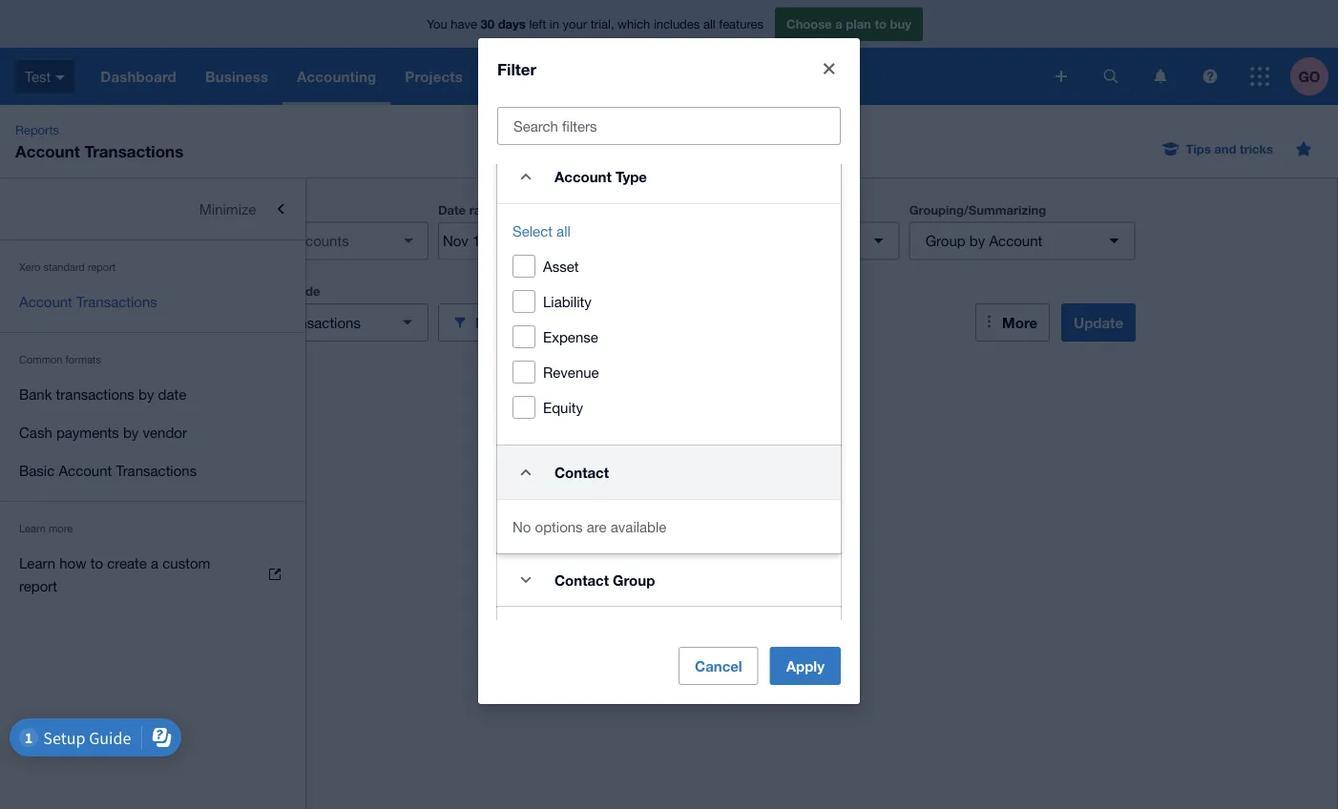 Task type: locate. For each thing, give the bounding box(es) containing it.
select
[[513, 222, 553, 239]]

basic account transactions
[[19, 462, 197, 479]]

all left features
[[704, 16, 716, 31]]

by inside popup button
[[970, 233, 986, 249]]

account down reports link
[[15, 141, 80, 160]]

custom
[[163, 555, 210, 572]]

to right the how
[[90, 555, 103, 572]]

1 vertical spatial a
[[151, 555, 159, 572]]

1 vertical spatial collapse image
[[507, 453, 545, 492]]

1 vertical spatial to
[[262, 284, 274, 299]]

include
[[277, 284, 320, 299]]

transactions
[[84, 141, 184, 160], [76, 293, 157, 310], [116, 462, 197, 479]]

1 vertical spatial transactions
[[76, 293, 157, 310]]

account up month
[[555, 168, 612, 185]]

0 vertical spatial learn
[[19, 523, 46, 535]]

xero standard report
[[19, 261, 116, 274]]

2 vertical spatial to
[[90, 555, 103, 572]]

xero
[[19, 261, 41, 274]]

collapse image up "this"
[[507, 157, 545, 196]]

account type
[[555, 168, 647, 185]]

1 vertical spatial by
[[138, 386, 154, 402]]

a left plan at top right
[[836, 16, 843, 31]]

transactions down the xero standard report
[[76, 293, 157, 310]]

includes
[[654, 16, 700, 31]]

transactions inside reports account transactions
[[84, 141, 184, 160]]

a right create
[[151, 555, 159, 572]]

accounts for accounts to include
[[202, 284, 259, 299]]

transactions down include
[[282, 314, 361, 331]]

accounts up only at the left of page
[[202, 284, 259, 299]]

0 horizontal spatial report
[[19, 578, 57, 594]]

1 horizontal spatial report
[[88, 261, 116, 274]]

more
[[49, 523, 73, 535]]

apply
[[787, 658, 825, 675]]

a
[[836, 16, 843, 31], [151, 555, 159, 572]]

filter button
[[438, 304, 664, 342]]

0 vertical spatial report
[[88, 261, 116, 274]]

you
[[427, 16, 448, 31]]

learn inside learn how to create a custom report
[[19, 555, 55, 572]]

minimize button
[[0, 190, 306, 228]]

account inside basic account transactions link
[[59, 462, 112, 479]]

to
[[875, 16, 887, 31], [262, 284, 274, 299], [90, 555, 103, 572]]

select all
[[513, 222, 571, 239]]

payments
[[56, 424, 119, 441]]

report down the learn more
[[19, 578, 57, 594]]

learn more
[[19, 523, 73, 535]]

account down xero
[[19, 293, 72, 310]]

range
[[469, 202, 504, 217]]

transactions for basic account transactions
[[116, 462, 197, 479]]

this
[[510, 202, 533, 217]]

group by account button
[[910, 222, 1136, 260]]

1 vertical spatial transactions
[[56, 386, 135, 402]]

1 accounts from the top
[[202, 202, 259, 217]]

date
[[158, 386, 187, 402]]

days
[[498, 16, 526, 31]]

collapse image
[[507, 157, 545, 196], [507, 453, 545, 492]]

0 vertical spatial all
[[704, 16, 716, 31]]

basic
[[19, 462, 55, 479]]

transactions inside basic account transactions link
[[116, 462, 197, 479]]

vendor
[[143, 424, 187, 441]]

have
[[451, 16, 477, 31]]

cash
[[19, 424, 52, 441]]

transactions down formats
[[56, 386, 135, 402]]

account down payments
[[59, 462, 112, 479]]

account inside group by account popup button
[[990, 233, 1043, 249]]

group inside popup button
[[926, 233, 966, 249]]

0 vertical spatial group
[[926, 233, 966, 249]]

1 horizontal spatial a
[[836, 16, 843, 31]]

basic account transactions link
[[0, 452, 306, 490]]

learn left the 'more'
[[19, 523, 46, 535]]

0 vertical spatial a
[[836, 16, 843, 31]]

create
[[107, 555, 147, 572]]

asset
[[543, 258, 579, 274]]

update
[[1074, 314, 1124, 331]]

liability
[[543, 293, 592, 310]]

learn how to create a custom report
[[19, 555, 210, 594]]

0 vertical spatial transactions
[[84, 141, 184, 160]]

group inside filter dialog
[[613, 572, 655, 589]]

group down grouping/summarizing
[[926, 233, 966, 249]]

0 vertical spatial transactions
[[282, 314, 361, 331]]

all
[[704, 16, 716, 31], [557, 222, 571, 239]]

transactions down cash payments by vendor link
[[116, 462, 197, 479]]

0 vertical spatial accounts
[[202, 202, 259, 217]]

all inside select all button
[[557, 222, 571, 239]]

only
[[219, 314, 248, 331]]

collapse image up no
[[507, 453, 545, 492]]

all down month
[[557, 222, 571, 239]]

group down 'available'
[[613, 572, 655, 589]]

expense
[[543, 328, 599, 345]]

2 learn from the top
[[19, 555, 55, 572]]

navigation inside go banner
[[86, 48, 1043, 105]]

to left include
[[262, 284, 274, 299]]

learn
[[19, 523, 46, 535], [19, 555, 55, 572]]

close image
[[811, 49, 849, 88]]

filter dialog
[[478, 38, 860, 705]]

1 vertical spatial all
[[557, 222, 571, 239]]

1 horizontal spatial transactions
[[282, 314, 361, 331]]

account down grouping/summarizing
[[990, 233, 1043, 249]]

filter left expense
[[475, 314, 510, 331]]

report
[[88, 261, 116, 274], [19, 578, 57, 594]]

accounts
[[202, 202, 259, 217], [202, 284, 259, 299]]

learn down the learn more
[[19, 555, 55, 572]]

contact
[[555, 464, 609, 481], [555, 572, 609, 589]]

by for date
[[138, 386, 154, 402]]

0 horizontal spatial all
[[557, 222, 571, 239]]

contact up no options are available
[[555, 464, 609, 481]]

to left buy
[[875, 16, 887, 31]]

learn for learn more
[[19, 523, 46, 535]]

cash payments by vendor link
[[0, 413, 306, 452]]

account inside filter dialog
[[555, 168, 612, 185]]

date
[[438, 202, 466, 217]]

by
[[970, 233, 986, 249], [138, 386, 154, 402], [123, 424, 139, 441]]

report up account transactions
[[88, 261, 116, 274]]

transactions up minimize button in the top of the page
[[84, 141, 184, 160]]

features
[[719, 16, 764, 31]]

1 contact from the top
[[555, 464, 609, 481]]

2 accounts from the top
[[202, 284, 259, 299]]

0 vertical spatial filter
[[498, 59, 537, 78]]

trial,
[[591, 16, 614, 31]]

navigation
[[86, 48, 1043, 105]]

by left date on the top left
[[138, 386, 154, 402]]

all inside go banner
[[704, 16, 716, 31]]

to inside go banner
[[875, 16, 887, 31]]

test button
[[0, 48, 86, 105]]

accounts up accounts to include
[[202, 202, 259, 217]]

Select end date field
[[533, 223, 626, 259]]

2 vertical spatial transactions
[[116, 462, 197, 479]]

1 horizontal spatial group
[[926, 233, 966, 249]]

0 horizontal spatial a
[[151, 555, 159, 572]]

1 vertical spatial report
[[19, 578, 57, 594]]

by left vendor
[[123, 424, 139, 441]]

1 learn from the top
[[19, 523, 46, 535]]

left
[[529, 16, 546, 31]]

filter
[[498, 59, 537, 78], [475, 314, 510, 331]]

0 vertical spatial by
[[970, 233, 986, 249]]

contact for contact group
[[555, 572, 609, 589]]

and
[[1215, 141, 1237, 156]]

2 horizontal spatial to
[[875, 16, 887, 31]]

0 horizontal spatial transactions
[[56, 386, 135, 402]]

learn how to create a custom report link
[[0, 544, 306, 605]]

2 contact from the top
[[555, 572, 609, 589]]

1 vertical spatial filter
[[475, 314, 510, 331]]

no
[[513, 518, 531, 535]]

filter inside button
[[475, 314, 510, 331]]

1 collapse image from the top
[[507, 157, 545, 196]]

by down grouping/summarizing
[[970, 233, 986, 249]]

contact down no options are available
[[555, 572, 609, 589]]

choose
[[787, 16, 832, 31]]

0 vertical spatial contact
[[555, 464, 609, 481]]

bank
[[19, 386, 52, 402]]

filter down days
[[498, 59, 537, 78]]

revenue
[[543, 364, 599, 380]]

to inside learn how to create a custom report
[[90, 555, 103, 572]]

account
[[15, 141, 80, 160], [555, 168, 612, 185], [990, 233, 1043, 249], [19, 293, 72, 310], [59, 462, 112, 479]]

1 vertical spatial accounts
[[202, 284, 259, 299]]

svg image
[[1251, 67, 1270, 86], [1104, 69, 1119, 84], [1155, 69, 1167, 84], [1204, 69, 1218, 84], [1056, 71, 1068, 82]]

0 horizontal spatial to
[[90, 555, 103, 572]]

0 vertical spatial to
[[875, 16, 887, 31]]

transactions
[[282, 314, 361, 331], [56, 386, 135, 402]]

only with transactions
[[219, 314, 361, 331]]

1 vertical spatial learn
[[19, 555, 55, 572]]

transactions inside account transactions link
[[76, 293, 157, 310]]

1 horizontal spatial to
[[262, 284, 274, 299]]

2 collapse image from the top
[[507, 453, 545, 492]]

0 horizontal spatial group
[[613, 572, 655, 589]]

2 vertical spatial by
[[123, 424, 139, 441]]

1 vertical spatial contact
[[555, 572, 609, 589]]

Search filters field
[[498, 108, 840, 144]]

available
[[611, 518, 667, 535]]

0 vertical spatial collapse image
[[507, 157, 545, 196]]

1 horizontal spatial all
[[704, 16, 716, 31]]

1 vertical spatial group
[[613, 572, 655, 589]]



Task type: vqa. For each thing, say whether or not it's contained in the screenshot.
the topmost Favorite icon
no



Task type: describe. For each thing, give the bounding box(es) containing it.
apply button
[[770, 648, 841, 686]]

report inside learn how to create a custom report
[[19, 578, 57, 594]]

how
[[59, 555, 86, 572]]

bank transactions by date link
[[0, 375, 306, 413]]

contact group
[[555, 572, 655, 589]]

accounts for accounts
[[202, 202, 259, 217]]

account transactions
[[19, 293, 157, 310]]

more
[[1003, 314, 1038, 331]]

by for vendor
[[123, 424, 139, 441]]

you have 30 days left in your trial, which includes all features
[[427, 16, 764, 31]]

which
[[618, 16, 651, 31]]

go
[[1299, 68, 1321, 85]]

a inside learn how to create a custom report
[[151, 555, 159, 572]]

common
[[19, 354, 63, 366]]

tricks
[[1241, 141, 1274, 156]]

tips and tricks
[[1187, 141, 1274, 156]]

columns
[[674, 202, 727, 217]]

choose a plan to buy
[[787, 16, 912, 31]]

svg image
[[56, 75, 65, 80]]

30
[[481, 16, 495, 31]]

plan
[[846, 16, 872, 31]]

in
[[550, 16, 560, 31]]

more button
[[976, 304, 1050, 342]]

no options are available
[[513, 518, 667, 535]]

reports link
[[8, 120, 67, 139]]

date range : this month
[[438, 202, 572, 217]]

account transactions link
[[0, 283, 306, 321]]

select all button
[[513, 219, 571, 242]]

test
[[25, 68, 51, 85]]

minimize
[[199, 201, 256, 217]]

go banner
[[0, 0, 1339, 105]]

reports
[[15, 122, 59, 137]]

account inside reports account transactions
[[15, 141, 80, 160]]

tips and tricks button
[[1152, 134, 1285, 164]]

collapse image for contact
[[507, 453, 545, 492]]

group by account
[[926, 233, 1043, 249]]

only with transactions button
[[202, 304, 429, 342]]

transactions inside only with transactions popup button
[[282, 314, 361, 331]]

update button
[[1062, 304, 1136, 342]]

filter inside dialog
[[498, 59, 537, 78]]

transactions for reports account transactions
[[84, 141, 184, 160]]

reports account transactions
[[15, 122, 184, 160]]

buy
[[891, 16, 912, 31]]

cancel button
[[679, 648, 759, 686]]

type
[[616, 168, 647, 185]]

standard
[[43, 261, 85, 274]]

cash payments by vendor
[[19, 424, 187, 441]]

accounts to include
[[202, 284, 320, 299]]

transactions inside bank transactions by date link
[[56, 386, 135, 402]]

formats
[[65, 354, 101, 366]]

options
[[535, 518, 583, 535]]

collapse image for account type
[[507, 157, 545, 196]]

Select start date field
[[439, 223, 532, 259]]

your
[[563, 16, 587, 31]]

with
[[252, 314, 278, 331]]

bank transactions by date
[[19, 386, 187, 402]]

learn for learn how to create a custom report
[[19, 555, 55, 572]]

cancel
[[695, 658, 743, 675]]

equity
[[543, 399, 583, 416]]

expand image
[[507, 561, 545, 599]]

account inside account transactions link
[[19, 293, 72, 310]]

tips
[[1187, 141, 1212, 156]]

:
[[504, 202, 507, 217]]

a inside go banner
[[836, 16, 843, 31]]

are
[[587, 518, 607, 535]]

common formats
[[19, 354, 101, 366]]

grouping/summarizing
[[910, 202, 1047, 217]]

go button
[[1291, 48, 1339, 105]]

month
[[537, 202, 572, 217]]

contact for contact
[[555, 464, 609, 481]]



